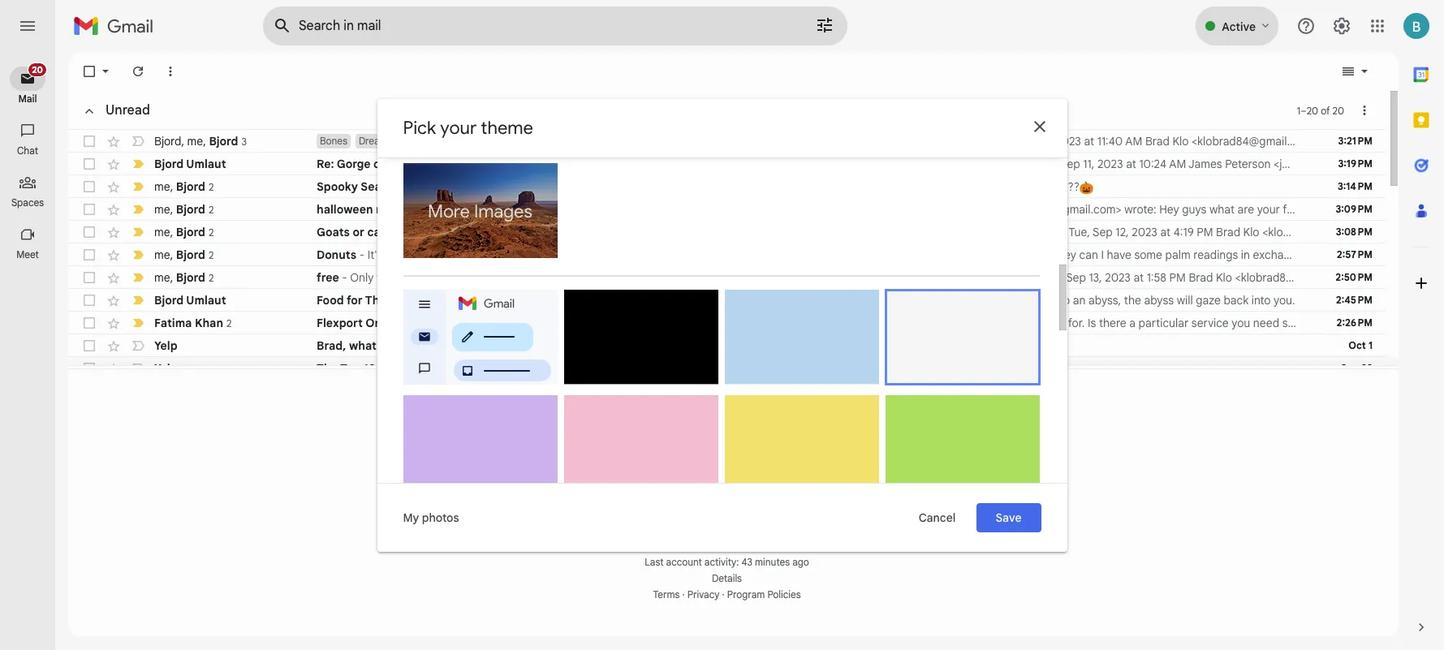 Task type: locate. For each thing, give the bounding box(es) containing it.
1 vertical spatial should
[[555, 293, 589, 308]]

bones up re:
[[320, 135, 348, 147]]

4 important mainly because it was sent directly to you. switch from the top
[[130, 224, 146, 240]]

me
[[187, 134, 203, 148], [154, 179, 170, 194], [154, 202, 170, 216], [154, 225, 170, 239], [154, 247, 170, 262], [154, 270, 170, 285]]

yelp.
[[786, 339, 810, 353]]

back right 'reflect'
[[683, 134, 708, 149]]

, for spooky season
[[170, 179, 173, 194]]

understand
[[507, 225, 566, 240]]

the left process
[[672, 293, 689, 308]]

of left "15"
[[698, 480, 709, 495]]

, for donuts
[[170, 247, 173, 262]]

1 vertical spatial wed,
[[1038, 270, 1064, 285]]

2 not important switch from the top
[[130, 338, 146, 354]]

0 vertical spatial i
[[1427, 225, 1430, 240]]

2 horizontal spatial 12,
[[1116, 225, 1129, 240]]

portal
[[731, 316, 762, 331]]

row down doyle
[[68, 221, 1430, 244]]

0 horizontal spatial 20
[[1307, 104, 1319, 117]]

1 vertical spatial 1
[[1369, 339, 1373, 352]]

1 flexport from the left
[[317, 316, 363, 331]]

me for free - only the disciplined ones in life are free. if you are undisciplined, you are a slave to your moods and your passions. eliud kipchoge on wed, sep 13, 2023 at 1:58 pm brad klo <klobrad84@gmail.com
[[154, 270, 170, 285]]

there
[[463, 202, 491, 217], [583, 202, 611, 217], [1099, 316, 1127, 331]]

umlaut for food for thought - whoever fights monsters should see to it that in the process he does not become a monster. and if you gaze long enough into an abyss, the abyss will gaze back into you.
[[186, 293, 226, 308]]

out
[[559, 361, 577, 376]]

here
[[471, 361, 496, 376]]

to right 'us' at top
[[447, 179, 457, 194]]

0 horizontal spatial there
[[463, 202, 491, 217]]

important mainly because it was sent directly to you. switch for free - only the disciplined ones in life are free. if you are undisciplined, you are a slave to your moods and your passions. eliud kipchoge on wed, sep 13, 2023 at 1:58 pm brad klo <klobrad84@gmail.com
[[130, 270, 146, 286]]

some
[[1135, 248, 1163, 262]]

1 horizontal spatial back
[[1224, 293, 1249, 308]]

follow link to manage storage image
[[775, 480, 792, 496]]

spooky
[[317, 179, 358, 194]]

row up seller
[[68, 289, 1386, 312]]

2 horizontal spatial there
[[1099, 316, 1127, 331]]

are right life
[[513, 270, 530, 285]]

cancel
[[919, 510, 956, 525]]

call
[[768, 157, 786, 171]]

your up food for thought - whoever fights monsters should see to it that in the process he does not become a monster. and if you gaze long enough into an abyss, the abyss will gaze back into you.
[[778, 270, 801, 285]]

5 me , bjord 2 from the top
[[154, 270, 214, 285]]

1 no from the left
[[505, 202, 518, 217]]

hey left can
[[1057, 248, 1077, 262]]

hey,
[[467, 316, 489, 331]]

0 vertical spatial that
[[572, 179, 593, 194]]

row up more on the right of page
[[68, 312, 1436, 335]]

11 row from the top
[[68, 357, 1386, 380]]

0 horizontal spatial halloween
[[317, 202, 373, 217]]

me , bjord 2 for free
[[154, 270, 214, 285]]

,
[[181, 134, 184, 148], [203, 134, 206, 148], [170, 179, 173, 194], [170, 202, 173, 216], [170, 225, 173, 239], [170, 247, 173, 262], [170, 270, 173, 285]]

gray
[[918, 380, 940, 393]]

1 vertical spatial that
[[636, 293, 657, 308]]

0 vertical spatial wed,
[[689, 248, 715, 262]]

at left the 10:24
[[1126, 157, 1137, 171]]

how
[[569, 225, 590, 240]]

life.
[[899, 157, 917, 171]]

wanting
[[541, 248, 581, 262]]

i right can
[[1101, 248, 1104, 262]]

have
[[1107, 248, 1132, 262]]

soft gray
[[897, 380, 940, 393]]

0 horizontal spatial 1
[[1297, 104, 1301, 117]]

0 horizontal spatial gb
[[680, 480, 695, 495]]

stapp
[[527, 179, 558, 194]]

2 important mainly because it was sent directly to you. switch from the top
[[130, 179, 146, 195]]

gaze up service
[[1196, 293, 1221, 308]]

dark
[[574, 382, 596, 395]]

on right doyle
[[781, 202, 797, 217]]

1 important according to google magic. switch from the top
[[130, 292, 146, 309]]

0 vertical spatial he
[[811, 134, 824, 149]]

on up 'enough'
[[1020, 270, 1035, 285]]

important according to google magic. switch
[[130, 292, 146, 309], [130, 315, 146, 331]]

sep down the ice
[[717, 248, 737, 262]]

1 horizontal spatial or
[[1354, 316, 1365, 331]]

tip
[[1433, 134, 1445, 149]]

wanted
[[862, 316, 900, 331]]

0 horizontal spatial back
[[683, 134, 708, 149]]

mail, 20 unread messages image
[[26, 67, 45, 82]]

1 vertical spatial hey
[[1057, 248, 1077, 262]]

row up process
[[68, 266, 1386, 289]]

13, up the slave
[[740, 248, 753, 262]]

tue, up can
[[1069, 225, 1091, 240]]

oct
[[1349, 339, 1367, 352]]

3 not important switch from the top
[[130, 361, 146, 377]]

abyss, down mirror
[[570, 157, 602, 171]]

0 horizontal spatial 13,
[[740, 248, 753, 262]]

your down signed
[[569, 339, 592, 353]]

1 vertical spatial 13,
[[1089, 270, 1102, 285]]

rose option
[[564, 395, 718, 490]]

2 umlaut from the top
[[186, 293, 226, 308]]

become
[[800, 293, 842, 308]]

meet
[[16, 248, 39, 261]]

4 row from the top
[[68, 198, 1423, 221]]

abyss,
[[570, 157, 602, 171], [692, 157, 725, 171], [1089, 293, 1122, 308]]

the left thinker
[[724, 134, 741, 149]]

not important switch for the top 100 taco spots are here
[[130, 361, 146, 377]]

not left "enter"
[[774, 225, 792, 240]]

tue, up horror. in the top of the page
[[640, 179, 662, 194]]

bjord
[[154, 134, 181, 148], [209, 134, 238, 148], [154, 157, 184, 171], [176, 179, 205, 194], [176, 202, 205, 216], [176, 225, 205, 239], [176, 247, 205, 262], [176, 270, 205, 285], [154, 293, 184, 308]]

more images button
[[403, 163, 557, 258]]

· down 'details'
[[722, 589, 725, 601]]

0 horizontal spatial am
[[1126, 134, 1143, 149]]

1 horizontal spatial dark
[[666, 157, 690, 171]]

1 20 from the left
[[1307, 104, 1319, 117]]

or left cats?
[[353, 225, 365, 240]]

1 horizontal spatial 12,
[[846, 202, 859, 217]]

2023 up the slave
[[756, 248, 782, 262]]

search in mail image
[[268, 11, 297, 41]]

of up season
[[374, 157, 385, 171]]

pick your theme alert dialog
[[377, 99, 1067, 552]]

1 vertical spatial or
[[1354, 316, 1365, 331]]

1 vertical spatial he
[[736, 293, 749, 308]]

flexport up brad,
[[317, 316, 363, 331]]

or
[[353, 225, 365, 240], [1354, 316, 1365, 331]]

wrote: up some on the right of page
[[1125, 202, 1157, 217]]

0 horizontal spatial 12,
[[687, 179, 701, 194]]

2 for halloween
[[209, 203, 214, 216]]

holmes
[[932, 134, 970, 149]]

2 important according to google magic. switch from the top
[[130, 315, 146, 331]]

reflect
[[646, 134, 680, 149]]

5 ͏͏ from the left
[[1033, 361, 1036, 376]]

1 vertical spatial i
[[1101, 248, 1104, 262]]

your down brad, what's your home's next project? - find your next painter, plumber, and more with yelp. ͏ ͏ ͏ ͏ ͏ ͏ ͏ ͏ ͏ ͏ ͏ ͏ ͏ ͏ ͏ ͏ ͏ ͏ ͏ ͏ ͏ ͏ ͏ ͏ ͏ ͏ ͏ ͏ ͏ ͏ ͏ ͏ ͏ ͏ ͏ ͏ ͏ ͏ ͏ ͏ ͏ ͏ ͏ ͏ ͏ ͏ ͏ ͏ ͏ ͏ ͏ ͏ ͏ ͏ ͏ ͏ ͏ ͏ ͏ ͏ ͏ ͏ ͏ ͏ ͏ ͏ ͏ ͏ ͏ ͏ ͏ ͏ ͏ ͏
[[662, 361, 685, 376]]

life
[[528, 134, 547, 149]]

is right life
[[550, 134, 558, 149]]

not right the it's
[[386, 248, 403, 262]]

not important switch for brad, what's your home's next project?
[[130, 338, 146, 354]]

meet heading
[[0, 248, 55, 261]]

filled
[[752, 361, 777, 376]]

a left mirror
[[561, 134, 568, 149]]

1 horizontal spatial we
[[750, 157, 765, 171]]

0 vertical spatial 13,
[[740, 248, 753, 262]]

2023 right 11,
[[1098, 157, 1124, 171]]

me , bjord 2 for goats
[[154, 225, 214, 239]]

fake dinosaur bones - life is a mirror and will reflect back to the thinker what he thinks into it. ernest holmes on tue, aug 29, 2023 at 11:40 am brad klo <klobrad84@gmail.com> wrote: thanks for the tip
[[401, 134, 1445, 149]]

5 important mainly because it was sent directly to you. switch from the top
[[130, 247, 146, 263]]

me for donuts - it's not having what you want, it's wanting what you've got. on wed, sep 13, 2023 at 12:36 pm brad klo <klobrad84@gmail.com> wrote: hey can i have some palm readings in exchange for
[[154, 247, 170, 262]]

0 horizontal spatial that
[[572, 179, 593, 194]]

navigation containing mail
[[0, 52, 57, 650]]

see
[[592, 293, 611, 308]]

exchange
[[1253, 248, 1304, 262]]

0 vertical spatial should
[[737, 225, 772, 240]]

2 bjord umlaut from the top
[[154, 293, 226, 308]]

- left we
[[449, 157, 454, 171]]

need
[[1254, 316, 1280, 331]]

tue, left aug
[[990, 134, 1012, 149]]

advanced search options image
[[809, 9, 841, 41]]

hey left guys
[[1160, 202, 1180, 217]]

- left for on the top left of the page
[[404, 179, 409, 194]]

taco
[[386, 361, 413, 376]]

0.13 gb of 15 gb used
[[656, 480, 769, 495]]

re: gorge of the jungle - we come from a dark abyss, we end in a dark abyss, and we call the luminous interval life. nikos kazantzakis on mon, sep 11, 2023 at 10:24 am james peterson <james.peterson1902@gmail.com
[[317, 157, 1445, 171]]

on right nietzsche
[[1051, 225, 1067, 240]]

0 horizontal spatial dark
[[544, 157, 567, 171]]

we left end
[[605, 157, 620, 171]]

1 row from the top
[[68, 130, 1445, 153]]

you
[[1017, 179, 1036, 194], [471, 248, 489, 262], [569, 270, 588, 285], [685, 270, 703, 285], [935, 293, 953, 308], [979, 316, 998, 331], [1232, 316, 1251, 331], [1395, 316, 1414, 331]]

spaces
[[11, 197, 44, 209]]

0 vertical spatial umlaut
[[186, 157, 226, 171]]

3 me , bjord 2 from the top
[[154, 225, 214, 239]]

0 vertical spatial am
[[1126, 134, 1143, 149]]

mail
[[18, 93, 37, 105]]

arthur
[[678, 202, 711, 217]]

7 ͏͏ from the left
[[1077, 361, 1080, 376]]

passions.
[[890, 270, 938, 285]]

nikos
[[920, 157, 948, 171]]

dark up stapp
[[544, 157, 567, 171]]

1 horizontal spatial hey
[[1160, 202, 1180, 217]]

<klobrad84@gmail.com> down the ready??
[[996, 202, 1122, 217]]

spaces heading
[[0, 197, 55, 210]]

1 bjord umlaut from the top
[[154, 157, 226, 171]]

1 horizontal spatial no
[[625, 202, 638, 217]]

2 gaze from the left
[[1196, 293, 1221, 308]]

1 important mainly because it was sent directly to you. switch from the top
[[130, 156, 146, 172]]

2 vertical spatial 12,
[[1116, 225, 1129, 240]]

in right end
[[645, 157, 654, 171]]

2 horizontal spatial i
[[1427, 225, 1430, 240]]

will up end
[[627, 134, 643, 149]]

mirror
[[571, 134, 602, 149]]

1 horizontal spatial 20
[[1333, 104, 1345, 117]]

0 horizontal spatial flexport
[[317, 316, 363, 331]]

0 horizontal spatial ·
[[683, 589, 685, 601]]

fights
[[472, 293, 501, 308]]

1 vertical spatial bjord umlaut
[[154, 293, 226, 308]]

a down 'reflect'
[[657, 157, 664, 171]]

🌮 image
[[499, 363, 513, 377]]

at
[[1084, 134, 1095, 149], [1126, 157, 1137, 171], [732, 179, 742, 194], [891, 202, 901, 217], [1161, 225, 1171, 240], [785, 248, 795, 262], [1134, 270, 1144, 285]]

abyss, up - for us to come? scott stapp is that you? on tue, sep 12, 2023 at 1:38 pm brad klo <klobrad84@gmail.com> wrote: are you ready??
[[692, 157, 725, 171]]

1:38
[[745, 179, 765, 194]]

klo up exchange at the top right
[[1244, 225, 1260, 240]]

were
[[1001, 316, 1026, 331], [1368, 316, 1393, 331]]

unread tab panel
[[68, 91, 1445, 585]]

9 row from the top
[[68, 312, 1436, 335]]

important mainly because it was sent directly to you. switch
[[130, 156, 146, 172], [130, 179, 146, 195], [130, 201, 146, 218], [130, 224, 146, 240], [130, 247, 146, 263], [130, 270, 146, 286]]

thinker
[[744, 134, 780, 149]]

bjord umlaut
[[154, 157, 226, 171], [154, 293, 226, 308]]

sep up horror. in the top of the page
[[664, 179, 685, 194]]

what right guys
[[1210, 202, 1235, 217]]

8 row from the top
[[68, 289, 1386, 312]]

ago
[[793, 556, 809, 568]]

want,
[[492, 248, 520, 262]]

your up we
[[440, 117, 477, 138]]

row up the tortilla-
[[68, 335, 1386, 357]]

1 horizontal spatial that
[[636, 293, 657, 308]]

brad up friedrich
[[949, 202, 974, 217]]

2 inside fatima khan 2
[[227, 317, 232, 329]]

1 vertical spatial will
[[1177, 293, 1193, 308]]

those
[[409, 225, 440, 240]]

12, up arthur
[[687, 179, 701, 194]]

next down plumber,
[[688, 361, 711, 376]]

dark down 'reflect'
[[666, 157, 690, 171]]

͏͏
[[946, 361, 949, 376], [961, 361, 964, 376], [990, 361, 993, 376], [1004, 361, 1007, 376], [1033, 361, 1036, 376], [1048, 361, 1051, 376], [1077, 361, 1080, 376], [1092, 361, 1095, 376]]

important mainly because it was sent directly to you. switch for donuts - it's not having what you want, it's wanting what you've got. on wed, sep 13, 2023 at 12:36 pm brad klo <klobrad84@gmail.com> wrote: hey can i have some palm readings in exchange for
[[130, 247, 146, 263]]

0 horizontal spatial next
[[460, 339, 485, 353]]

can
[[1080, 248, 1099, 262]]

3 important mainly because it was sent directly to you. switch from the top
[[130, 201, 146, 218]]

0 horizontal spatial gaze
[[956, 293, 981, 308]]

0 horizontal spatial should
[[555, 293, 589, 308]]

0 vertical spatial bjord umlaut
[[154, 157, 226, 171]]

navigation
[[0, 52, 57, 650]]

1 horizontal spatial flexport
[[654, 316, 697, 331]]

0 horizontal spatial no
[[505, 202, 518, 217]]

on right got.
[[671, 248, 686, 262]]

2 yelp from the top
[[154, 361, 178, 376]]

- down disciplined
[[415, 293, 420, 308]]

does
[[752, 293, 778, 308]]

3:21 pm
[[1339, 135, 1373, 147]]

1 horizontal spatial ·
[[722, 589, 725, 601]]

am right 11:40
[[1126, 134, 1143, 149]]

0 vertical spatial or
[[353, 225, 365, 240]]

movies?
[[1380, 202, 1423, 217]]

khan
[[195, 315, 223, 330]]

0 horizontal spatial hey
[[1057, 248, 1077, 262]]

2:57 pm
[[1337, 248, 1373, 261]]

privacy link
[[688, 589, 720, 601]]

2 gb from the left
[[725, 480, 741, 495]]

1 gaze from the left
[[956, 293, 981, 308]]

if
[[560, 270, 567, 285]]

the left "tip"
[[1413, 134, 1430, 149]]

row up 1:38
[[68, 153, 1445, 175]]

halloween down spooky
[[317, 202, 373, 217]]

halloween up 3:08 pm
[[1325, 202, 1378, 217]]

not important switch
[[130, 133, 146, 149], [130, 338, 146, 354], [130, 361, 146, 377]]

tue, up "enter"
[[799, 202, 820, 217]]

dream
[[780, 361, 813, 376]]

mail heading
[[0, 93, 55, 106]]

should up signed
[[555, 293, 589, 308]]

<klobrad84@gmail.com> down the favorite
[[1263, 225, 1389, 240]]

row down - for us to come? scott stapp is that you? on tue, sep 12, 2023 at 1:38 pm brad klo <klobrad84@gmail.com> wrote: are you ready??
[[68, 198, 1423, 221]]

1 umlaut from the top
[[186, 157, 226, 171]]

0 vertical spatial yelp
[[154, 339, 178, 353]]

call
[[434, 316, 455, 331]]

- for us to come? scott stapp is that you? on tue, sep 12, 2023 at 1:38 pm brad klo <klobrad84@gmail.com> wrote: are you ready??
[[401, 179, 1080, 194]]

4 me , bjord 2 from the top
[[154, 247, 214, 262]]

i right 3:08 pm
[[1427, 225, 1430, 240]]

3
[[242, 135, 247, 147]]

next down hey,
[[460, 339, 485, 353]]

the
[[724, 134, 741, 149], [1413, 134, 1430, 149], [388, 157, 407, 171], [789, 157, 806, 171], [847, 225, 864, 240], [377, 270, 394, 285], [672, 293, 689, 308], [1125, 293, 1142, 308], [579, 361, 597, 376]]

1 horizontal spatial were
[[1368, 316, 1393, 331]]

7 row from the top
[[68, 266, 1386, 289]]

tab list
[[1399, 52, 1445, 592]]

more
[[428, 200, 470, 222]]

abyss, right an
[[1089, 293, 1122, 308]]

2 vertical spatial not important switch
[[130, 361, 146, 377]]

umlaut for re: gorge of the jungle - we come from a dark abyss, we end in a dark abyss, and we call the luminous interval life. nikos kazantzakis on mon, sep 11, 2023 at 10:24 am james peterson <james.peterson1902@gmail.com
[[186, 157, 226, 171]]

there down come?
[[463, 202, 491, 217]]

wed, up 'enough'
[[1038, 270, 1064, 285]]

account
[[666, 556, 702, 568]]

2 for free
[[209, 272, 214, 284]]

1 horizontal spatial gb
[[725, 480, 741, 495]]

Search in mail search field
[[263, 6, 848, 45]]

· right terms link
[[683, 589, 685, 601]]

, for goats or cats?
[[170, 225, 173, 239]]

0 vertical spatial will
[[627, 134, 643, 149]]

list
[[600, 361, 614, 376]]

find
[[545, 339, 567, 353]]

0 horizontal spatial we
[[605, 157, 620, 171]]

0 vertical spatial 1
[[1297, 104, 1301, 117]]

0 vertical spatial not important switch
[[130, 133, 146, 149]]

2 me , bjord 2 from the top
[[154, 202, 214, 216]]

brad down luminous
[[787, 179, 812, 194]]

free - only the disciplined ones in life are free. if you are undisciplined, you are a slave to your moods and your passions. eliud kipchoge on wed, sep 13, 2023 at 1:58 pm brad klo <klobrad84@gmail.com
[[317, 270, 1356, 285]]

1 vertical spatial yelp
[[154, 361, 178, 376]]

<klobrad84@gmail.com>
[[1192, 134, 1318, 149], [834, 179, 960, 194], [996, 202, 1122, 217], [1263, 225, 1389, 240], [893, 248, 1019, 262]]

main content
[[68, 52, 1445, 650]]

1 horizontal spatial just
[[1417, 316, 1436, 331]]

next up list on the left bottom of the page
[[595, 339, 618, 353]]

is
[[1088, 316, 1097, 331]]

mustard option
[[725, 395, 879, 490]]

1 horizontal spatial halloween
[[1325, 202, 1378, 217]]

cancel button
[[905, 503, 970, 532]]

1 horizontal spatial gaze
[[1196, 293, 1221, 308]]

minutes
[[755, 556, 790, 568]]

6 important mainly because it was sent directly to you. switch from the top
[[130, 270, 146, 286]]

we
[[457, 157, 473, 171]]

next
[[460, 339, 485, 353], [595, 339, 618, 353], [688, 361, 711, 376]]

0 vertical spatial important according to google magic. switch
[[130, 292, 146, 309]]

2 row from the top
[[68, 153, 1445, 175]]

2 vertical spatial not
[[780, 293, 798, 308]]

0 horizontal spatial just
[[840, 316, 859, 331]]

-
[[520, 134, 525, 149], [449, 157, 454, 171], [404, 179, 409, 194], [418, 202, 424, 217], [401, 225, 406, 240], [360, 248, 365, 262], [342, 270, 347, 285], [415, 293, 420, 308], [458, 316, 464, 331], [536, 339, 542, 353], [516, 361, 521, 376]]

your left the favorite
[[1258, 202, 1281, 217]]

sep up an
[[1066, 270, 1086, 285]]

5 row from the top
[[68, 221, 1430, 244]]

1 vertical spatial am
[[1170, 157, 1187, 171]]

1 vertical spatial not important switch
[[130, 338, 146, 354]]

0 horizontal spatial will
[[627, 134, 643, 149]]

0 horizontal spatial i
[[835, 316, 838, 331]]

row
[[68, 130, 1445, 153], [68, 153, 1445, 175], [68, 175, 1386, 198], [68, 198, 1423, 221], [68, 221, 1430, 244], [68, 244, 1386, 266], [68, 266, 1386, 289], [68, 289, 1386, 312], [68, 312, 1436, 335], [68, 335, 1386, 357], [68, 357, 1386, 380]]

important according to google magic. switch for food for thought
[[130, 292, 146, 309]]

1 yelp from the top
[[154, 339, 178, 353]]

1 vertical spatial umlaut
[[186, 293, 226, 308]]

fatima
[[154, 315, 192, 330]]

1 horizontal spatial 1
[[1369, 339, 1373, 352]]

in left life
[[483, 270, 492, 285]]

to right the slave
[[764, 270, 775, 285]]

0 horizontal spatial were
[[1001, 316, 1026, 331]]

gaze left long
[[956, 293, 981, 308]]

and right mirror
[[605, 134, 624, 149]]

1 not important switch from the top
[[130, 133, 146, 149]]

1 horizontal spatial wed,
[[1038, 270, 1064, 285]]

1 vertical spatial 12,
[[846, 202, 859, 217]]

flexport onboarding call - hey, you recently signed up for your flexport seller portal account, and i just wanted to clarify what you were looking for. is there a particular service you need support with, or were you just
[[317, 316, 1436, 331]]

row containing bjord
[[68, 130, 1445, 153]]

2023 down "have"
[[1105, 270, 1131, 285]]

, for free
[[170, 270, 173, 285]]



Task type: vqa. For each thing, say whether or not it's contained in the screenshot.
dylan
no



Task type: describe. For each thing, give the bounding box(es) containing it.
0 horizontal spatial or
[[353, 225, 365, 240]]

brad down goats or cats? - those who cannot understand how to put their thoughts on ice should not enter into the heat of debate. friedrich nietzsche on tue, sep 12, 2023 at 4:19 pm brad klo <klobrad84@gmail.com> wrote: i
[[846, 248, 871, 262]]

gmail image
[[73, 10, 162, 42]]

account,
[[764, 316, 809, 331]]

favorite
[[1283, 202, 1323, 217]]

long
[[984, 293, 1006, 308]]

2 horizontal spatial abyss,
[[1089, 293, 1122, 308]]

1 horizontal spatial should
[[737, 225, 772, 240]]

season
[[361, 179, 401, 194]]

project?
[[488, 339, 533, 353]]

for down the 'only'
[[347, 293, 363, 308]]

thoughts
[[654, 225, 700, 240]]

0 vertical spatial back
[[683, 134, 708, 149]]

0 horizontal spatial he
[[736, 293, 749, 308]]

2 vertical spatial i
[[835, 316, 838, 331]]

goats
[[317, 225, 350, 240]]

at left 1:38
[[732, 179, 742, 194]]

1 gb from the left
[[680, 480, 695, 495]]

pm up free - only the disciplined ones in life are free. if you are undisciplined, you are a slave to your moods and your passions. eliud kipchoge on wed, sep 13, 2023 at 1:58 pm brad klo <klobrad84@gmail.com
[[827, 248, 843, 262]]

to down and
[[903, 316, 913, 331]]

used
[[744, 480, 769, 495]]

0 vertical spatial hey
[[1160, 202, 1180, 217]]

1 ͏͏ from the left
[[946, 361, 949, 376]]

important mainly because it was sent directly to you. switch for re: gorge of the jungle - we come from a dark abyss, we end in a dark abyss, and we call the luminous interval life. nikos kazantzakis on mon, sep 11, 2023 at 10:24 am james peterson <james.peterson1902@gmail.com
[[130, 156, 146, 172]]

the left abyss
[[1125, 293, 1142, 308]]

soft gray option
[[886, 290, 1040, 395]]

eliud
[[941, 270, 966, 285]]

at left 11:40
[[1084, 134, 1095, 149]]

what up call
[[783, 134, 808, 149]]

3 row from the top
[[68, 175, 1386, 198]]

1 were from the left
[[1001, 316, 1026, 331]]

are down peterson
[[1238, 202, 1255, 217]]

2:45 pm
[[1336, 294, 1373, 306]]

more images
[[428, 200, 533, 222]]

thinks
[[827, 134, 858, 149]]

pm right 2:50
[[930, 202, 946, 217]]

into up "need"
[[1252, 293, 1271, 308]]

to left it
[[614, 293, 624, 308]]

onboarding
[[366, 316, 431, 331]]

1 halloween from the left
[[317, 202, 373, 217]]

blue option
[[725, 290, 879, 397]]

main content containing unread
[[68, 52, 1445, 650]]

to left put
[[593, 225, 604, 240]]

pick your theme
[[403, 117, 533, 138]]

ernest
[[895, 134, 929, 149]]

program policies link
[[727, 589, 801, 601]]

- check out the list and find your next tortilla-filled dream in rancho cucamonga ͏ ͏ ͏ ͏ ͏ ͏͏ ͏ ͏ ͏ ͏ ͏͏ ͏ ͏ ͏ ͏ ͏ ͏ ͏ ͏ ͏ ͏͏ ͏ ͏ ͏ ͏ ͏͏ ͏ ͏ ͏ ͏ ͏ ͏ ͏ ͏ ͏ ͏͏ ͏ ͏ ͏ ͏ ͏͏ ͏ ͏ ͏ ͏ ͏ ͏ ͏ ͏ ͏ ͏͏ ͏ ͏ ͏ ͏ ͏͏ ͏
[[513, 361, 1097, 376]]

row containing fatima khan
[[68, 312, 1436, 335]]

pm right 1:58
[[1170, 270, 1186, 285]]

at left 2:50
[[891, 202, 901, 217]]

find
[[639, 361, 659, 376]]

3 ͏͏ from the left
[[990, 361, 993, 376]]

- left find
[[536, 339, 542, 353]]

come
[[476, 157, 505, 171]]

1 just from the left
[[840, 316, 859, 331]]

chat
[[17, 145, 38, 157]]

- right cats?
[[401, 225, 406, 240]]

1 horizontal spatial there
[[583, 202, 611, 217]]

<james.peterson1902@gmail.com
[[1274, 157, 1445, 171]]

- right free
[[342, 270, 347, 285]]

at left 1:58
[[1134, 270, 1144, 285]]

- left life
[[520, 134, 525, 149]]

, for halloween movies
[[170, 202, 173, 216]]

food for thought - whoever fights monsters should see to it that in the process he does not become a monster. and if you gaze long enough into an abyss, the abyss will gaze back into you.
[[317, 293, 1296, 308]]

yelp for brad, what's your home's next project?
[[154, 339, 178, 353]]

in right "dream"
[[816, 361, 825, 376]]

2 for goats
[[209, 226, 214, 238]]

bjord , me , bjord 3
[[154, 134, 247, 148]]

into left it.
[[861, 134, 880, 149]]

default option
[[403, 290, 557, 397]]

2 were from the left
[[1368, 316, 1393, 331]]

2 halloween from the left
[[1325, 202, 1378, 217]]

the up thought at the left top of the page
[[377, 270, 394, 285]]

soft
[[897, 380, 916, 393]]

details link
[[712, 573, 742, 585]]

home's
[[417, 339, 457, 353]]

yelp for the top 100 taco spots are here
[[154, 361, 178, 376]]

chat heading
[[0, 145, 55, 158]]

0 vertical spatial 12,
[[687, 179, 701, 194]]

activity:
[[705, 556, 739, 568]]

3:08 pm
[[1336, 226, 1373, 238]]

for right up
[[610, 316, 625, 331]]

refresh image
[[130, 63, 146, 80]]

plumber,
[[662, 339, 707, 353]]

8 ͏͏ from the left
[[1092, 361, 1095, 376]]

me , bjord 2 for halloween
[[154, 202, 214, 216]]

ice
[[719, 225, 734, 240]]

ones
[[455, 270, 480, 285]]

1 horizontal spatial he
[[811, 134, 824, 149]]

thanks
[[1356, 134, 1393, 149]]

put
[[607, 225, 624, 240]]

dark option
[[564, 290, 718, 397]]

- right '🌮' icon
[[516, 361, 521, 376]]

1 horizontal spatial 13,
[[1089, 270, 1102, 285]]

me for halloween movies - where there is no imagination there is no horror. arthur conan doyle on tue, sep 12, 2023 at 2:50 pm brad klo <klobrad84@gmail.com> wrote: hey guys what are your favorite halloween movies?
[[154, 202, 170, 216]]

wrote: up 3:19 pm
[[1321, 134, 1353, 149]]

is up 'cannot'
[[494, 202, 502, 217]]

2 dark from the left
[[666, 157, 690, 171]]

are down 'kazantzakis'
[[998, 179, 1015, 194]]

scott
[[498, 179, 525, 194]]

1 vertical spatial back
[[1224, 293, 1249, 308]]

0 horizontal spatial wed,
[[689, 248, 715, 262]]

brad down readings
[[1189, 270, 1214, 285]]

2023 up conan
[[704, 179, 729, 194]]

are up see
[[591, 270, 608, 285]]

<klobrad84@gmail.com
[[1236, 270, 1356, 285]]

on right you?
[[623, 179, 638, 194]]

food
[[317, 293, 344, 308]]

klo up "james"
[[1173, 134, 1189, 149]]

fake
[[401, 134, 427, 149]]

last account activity: 43 minutes ago details terms · privacy · program policies
[[645, 556, 809, 601]]

🎃 image
[[1080, 181, 1094, 195]]

spooky season
[[317, 179, 401, 194]]

important mainly because it was sent directly to you. switch for halloween movies - where there is no imagination there is no horror. arthur conan doyle on tue, sep 12, 2023 at 2:50 pm brad klo <klobrad84@gmail.com> wrote: hey guys what are your favorite halloween movies?
[[130, 201, 146, 218]]

1 inside row
[[1369, 339, 1373, 352]]

1 · from the left
[[683, 589, 685, 601]]

1 horizontal spatial bones
[[483, 134, 517, 149]]

theme
[[481, 117, 533, 138]]

tortilla-
[[714, 361, 752, 376]]

with,
[[1326, 316, 1351, 331]]

2023 up some on the right of page
[[1132, 225, 1158, 240]]

klo up friedrich
[[976, 202, 993, 217]]

11:40
[[1098, 134, 1123, 149]]

free
[[317, 270, 339, 285]]

important according to google magic. switch for flexport onboarding call
[[130, 315, 146, 331]]

the up season
[[388, 157, 407, 171]]

brad,
[[317, 339, 346, 353]]

it.
[[883, 134, 892, 149]]

is right stapp
[[561, 179, 569, 194]]

us
[[432, 179, 444, 194]]

sep left 29
[[1341, 362, 1359, 374]]

2 · from the left
[[722, 589, 725, 601]]

1 we from the left
[[605, 157, 620, 171]]

wasabi option
[[886, 395, 1040, 490]]

43
[[742, 556, 753, 568]]

pick
[[403, 117, 436, 138]]

what down who
[[443, 248, 468, 262]]

2 for donuts
[[209, 249, 214, 261]]

where
[[427, 202, 460, 217]]

halloween movies - where there is no imagination there is no horror. arthur conan doyle on tue, sep 12, 2023 at 2:50 pm brad klo <klobrad84@gmail.com> wrote: hey guys what are your favorite halloween movies?
[[317, 202, 1423, 217]]

life
[[495, 270, 510, 285]]

movies
[[376, 202, 416, 217]]

an
[[1073, 293, 1086, 308]]

15
[[712, 480, 722, 495]]

0 horizontal spatial abyss,
[[570, 157, 602, 171]]

2 ͏͏ from the left
[[961, 361, 964, 376]]

2 no from the left
[[625, 202, 638, 217]]

- left the it's
[[360, 248, 365, 262]]

into left an
[[1051, 293, 1070, 308]]

lavender option
[[403, 395, 557, 490]]

particular
[[1139, 316, 1189, 331]]

bjord umlaut for re: gorge of the jungle
[[154, 157, 226, 171]]

2 20 from the left
[[1333, 104, 1345, 117]]

pick your theme heading
[[403, 117, 533, 138]]

luminous
[[809, 157, 855, 171]]

your up painter, in the left bottom of the page
[[628, 316, 651, 331]]

top
[[340, 361, 361, 376]]

the
[[317, 361, 338, 376]]

and up - for us to come? scott stapp is that you? on tue, sep 12, 2023 at 1:38 pm brad klo <klobrad84@gmail.com> wrote: are you ready??
[[728, 157, 748, 171]]

service
[[1192, 316, 1229, 331]]

your up monster.
[[864, 270, 887, 285]]

donuts
[[317, 248, 357, 262]]

me , bjord 2 for donuts
[[154, 247, 214, 262]]

toggle split pane mode image
[[1341, 63, 1357, 80]]

a left the slave
[[726, 270, 732, 285]]

undisciplined,
[[611, 270, 682, 285]]

klo down luminous
[[814, 179, 831, 194]]

me for goats or cats? - those who cannot understand how to put their thoughts on ice should not enter into the heat of debate. friedrich nietzsche on tue, sep 12, 2023 at 4:19 pm brad klo <klobrad84@gmail.com> wrote: i
[[154, 225, 170, 239]]

<klobrad84@gmail.com> up eliud
[[893, 248, 1019, 262]]

<klobrad84@gmail.com> up peterson
[[1192, 134, 1318, 149]]

unread button
[[73, 95, 157, 127]]

0 vertical spatial not
[[774, 225, 792, 240]]

pm right 1:38
[[768, 179, 784, 194]]

wrote: down 'kazantzakis'
[[963, 179, 995, 194]]

1 horizontal spatial next
[[595, 339, 618, 353]]

brad up readings
[[1217, 225, 1241, 240]]

got.
[[648, 248, 669, 262]]

it's
[[523, 248, 538, 262]]

your up taco
[[389, 339, 414, 353]]

sep 29
[[1341, 362, 1373, 374]]

on down aug
[[1015, 157, 1030, 171]]

<klobrad84@gmail.com> down life.
[[834, 179, 960, 194]]

6 ͏͏ from the left
[[1048, 361, 1051, 376]]

- right call
[[458, 316, 464, 331]]

their
[[627, 225, 651, 240]]

privacy
[[688, 589, 720, 601]]

settings image
[[1333, 16, 1352, 36]]

2 we from the left
[[750, 157, 765, 171]]

2 horizontal spatial next
[[688, 361, 711, 376]]

bjord umlaut for food for thought
[[154, 293, 226, 308]]

10 row from the top
[[68, 335, 1386, 357]]

2 just from the left
[[1417, 316, 1436, 331]]

of right – at the top right
[[1321, 104, 1331, 117]]

readings
[[1194, 248, 1239, 262]]

3:14 pm
[[1338, 180, 1373, 192]]

1 me , bjord 2 from the top
[[154, 179, 214, 194]]

2:50
[[904, 202, 927, 217]]

unread
[[106, 102, 150, 119]]

1 horizontal spatial i
[[1101, 248, 1104, 262]]

and down become
[[812, 316, 832, 331]]

1 horizontal spatial am
[[1170, 157, 1187, 171]]

of right heat
[[893, 225, 904, 240]]

0 horizontal spatial bones
[[320, 135, 348, 147]]

having
[[406, 248, 440, 262]]

important mainly because it was sent directly to you. switch for goats or cats? - those who cannot understand how to put their thoughts on ice should not enter into the heat of debate. friedrich nietzsche on tue, sep 12, 2023 at 4:19 pm brad klo <klobrad84@gmail.com> wrote: i
[[130, 224, 146, 240]]

conan
[[713, 202, 747, 217]]

a left particular
[[1130, 316, 1136, 331]]

wrote: down nietzsche
[[1022, 248, 1054, 262]]

4 ͏͏ from the left
[[1004, 361, 1007, 376]]

re:
[[317, 157, 334, 171]]

1 vertical spatial not
[[386, 248, 403, 262]]

at left 4:19
[[1161, 225, 1171, 240]]

29,
[[1038, 134, 1053, 149]]

sep left 11,
[[1061, 157, 1081, 171]]

1 dark from the left
[[544, 157, 567, 171]]

into right "enter"
[[824, 225, 844, 240]]

6 row from the top
[[68, 244, 1386, 266]]

are left here
[[450, 361, 468, 376]]

and right list on the left bottom of the page
[[617, 361, 637, 376]]

in right readings
[[1241, 248, 1251, 262]]

pm right 4:19
[[1197, 225, 1214, 240]]

1 horizontal spatial will
[[1177, 293, 1193, 308]]

conversations
[[669, 408, 751, 424]]

your inside pick your theme alert dialog
[[440, 117, 477, 138]]

disciplined
[[397, 270, 452, 285]]

for.
[[1069, 316, 1085, 331]]

sep up can
[[1093, 225, 1113, 240]]

1 horizontal spatial abyss,
[[692, 157, 725, 171]]

–
[[1301, 104, 1307, 117]]

moods
[[803, 270, 839, 285]]

the left heat
[[847, 225, 864, 240]]

2:50 pm
[[1336, 271, 1373, 283]]

2 flexport from the left
[[654, 316, 697, 331]]

- left where
[[418, 202, 424, 217]]

1 – 20 of 20
[[1297, 104, 1345, 117]]

kazantzakis
[[951, 157, 1012, 171]]



